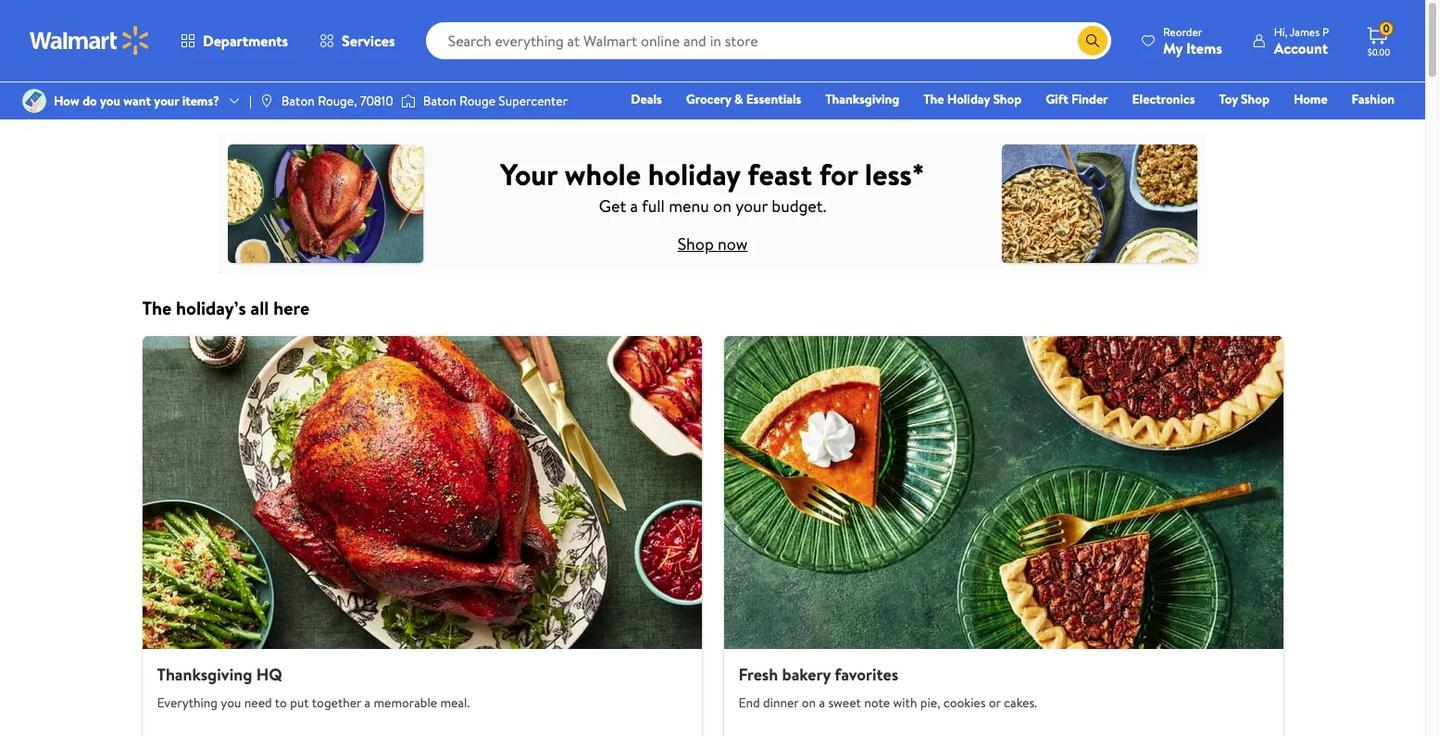 Task type: vqa. For each thing, say whether or not it's contained in the screenshot.
"Toy Shop"
yes



Task type: locate. For each thing, give the bounding box(es) containing it.
shop right toy on the top right of the page
[[1241, 90, 1270, 108]]

now
[[718, 232, 748, 255]]

70810
[[360, 92, 393, 110]]

thanksgiving inside thanksgiving hq everything you need to put together a memorable meal.
[[157, 663, 252, 686]]

deals link
[[623, 89, 670, 109]]

1 horizontal spatial thanksgiving
[[826, 90, 900, 108]]

shop
[[993, 90, 1022, 108], [1241, 90, 1270, 108], [678, 232, 714, 255]]

do
[[83, 92, 97, 110]]

a
[[630, 194, 638, 217], [365, 693, 371, 712], [819, 693, 825, 712]]

1 horizontal spatial  image
[[259, 94, 274, 108]]

1 horizontal spatial your
[[736, 194, 768, 217]]

a inside fresh bakery favorites end dinner on a sweet note with pie, cookies or cakes.
[[819, 693, 825, 712]]

how
[[54, 92, 79, 110]]

thanksgiving up for at the top of the page
[[826, 90, 900, 108]]

|
[[249, 92, 252, 110]]

baton left the rouge,
[[281, 92, 315, 110]]

on
[[713, 194, 732, 217], [802, 693, 816, 712]]

baton for baton rouge, 70810
[[281, 92, 315, 110]]

you left need
[[221, 693, 241, 712]]

fresh bakery favorites end dinner on a sweet note with pie, cookies or cakes.
[[739, 663, 1037, 712]]

1 horizontal spatial the
[[924, 90, 944, 108]]

0 horizontal spatial baton
[[281, 92, 315, 110]]

on down bakery
[[802, 693, 816, 712]]

baton rouge, 70810
[[281, 92, 393, 110]]

the for the holiday shop
[[924, 90, 944, 108]]

 image left how
[[22, 89, 46, 113]]

toy
[[1219, 90, 1238, 108]]

2 baton from the left
[[423, 92, 456, 110]]

0 horizontal spatial  image
[[22, 89, 46, 113]]

holiday
[[648, 153, 741, 194]]

end
[[739, 693, 760, 712]]

2 horizontal spatial a
[[819, 693, 825, 712]]

0 $0.00
[[1368, 21, 1391, 58]]

fresh
[[739, 663, 778, 686]]

shop right 'holiday'
[[993, 90, 1022, 108]]

list containing thanksgiving hq
[[131, 335, 1295, 736]]

services
[[342, 31, 395, 51]]

holiday's
[[176, 295, 246, 321]]

a left full
[[630, 194, 638, 217]]

electronics
[[1132, 90, 1195, 108]]

grocery
[[686, 90, 731, 108]]

1 horizontal spatial baton
[[423, 92, 456, 110]]

baton left rouge
[[423, 92, 456, 110]]

0 vertical spatial the
[[924, 90, 944, 108]]

your
[[154, 92, 179, 110], [736, 194, 768, 217]]

0 horizontal spatial your
[[154, 92, 179, 110]]

the
[[924, 90, 944, 108], [142, 295, 172, 321]]

list
[[131, 335, 1295, 736]]

a inside thanksgiving hq everything you need to put together a memorable meal.
[[365, 693, 371, 712]]

2 horizontal spatial shop
[[1241, 90, 1270, 108]]

your whole holiday feast for less* get a full menu on your budget.
[[501, 153, 925, 217]]

 image right |
[[259, 94, 274, 108]]

1 horizontal spatial you
[[221, 693, 241, 712]]

get
[[599, 194, 626, 217]]

1 baton from the left
[[281, 92, 315, 110]]

items?
[[182, 92, 220, 110]]

1 horizontal spatial a
[[630, 194, 638, 217]]

menu
[[669, 194, 709, 217]]

you inside thanksgiving hq everything you need to put together a memorable meal.
[[221, 693, 241, 712]]

1 horizontal spatial on
[[802, 693, 816, 712]]

you
[[100, 92, 120, 110], [221, 693, 241, 712]]

gift finder
[[1046, 90, 1108, 108]]

thanksgiving up everything
[[157, 663, 252, 686]]

gift
[[1046, 90, 1069, 108]]

rouge,
[[318, 92, 357, 110]]

feast
[[748, 153, 812, 194]]

&
[[735, 90, 743, 108]]

baton
[[281, 92, 315, 110], [423, 92, 456, 110]]

how do you want your items?
[[54, 92, 220, 110]]

a right together
[[365, 693, 371, 712]]

0 horizontal spatial a
[[365, 693, 371, 712]]

thanksgiving for thanksgiving hq everything you need to put together a memorable meal.
[[157, 663, 252, 686]]

0 vertical spatial on
[[713, 194, 732, 217]]

0 horizontal spatial thanksgiving
[[157, 663, 252, 686]]

your right the want
[[154, 92, 179, 110]]

clear search field text image
[[1056, 33, 1071, 48]]

cookies
[[944, 693, 986, 712]]

you right 'do'
[[100, 92, 120, 110]]

 image
[[22, 89, 46, 113], [259, 94, 274, 108]]

want
[[123, 92, 151, 110]]

your
[[501, 153, 558, 194]]

1 vertical spatial thanksgiving
[[157, 663, 252, 686]]

cakes.
[[1004, 693, 1037, 712]]

your inside your whole holiday feast for less* get a full menu on your budget.
[[736, 194, 768, 217]]

a left sweet
[[819, 693, 825, 712]]

budget.
[[772, 194, 826, 217]]

baton rouge supercenter
[[423, 92, 568, 110]]

the left 'holiday'
[[924, 90, 944, 108]]

 image
[[401, 92, 416, 110]]

0 vertical spatial you
[[100, 92, 120, 110]]

1 vertical spatial your
[[736, 194, 768, 217]]

1 vertical spatial you
[[221, 693, 241, 712]]

 image for how
[[22, 89, 46, 113]]

thanksgiving
[[826, 90, 900, 108], [157, 663, 252, 686]]

on right "menu"
[[713, 194, 732, 217]]

grocery & essentials
[[686, 90, 802, 108]]

1 vertical spatial on
[[802, 693, 816, 712]]

one
[[1253, 116, 1281, 134]]

0 horizontal spatial the
[[142, 295, 172, 321]]

reorder my items
[[1163, 24, 1223, 58]]

0 vertical spatial thanksgiving
[[826, 90, 900, 108]]

1 vertical spatial the
[[142, 295, 172, 321]]

fashion
[[1352, 90, 1395, 108]]

my
[[1163, 38, 1183, 58]]

 image for baton
[[259, 94, 274, 108]]

p
[[1323, 24, 1329, 39]]

0 horizontal spatial on
[[713, 194, 732, 217]]

pie,
[[921, 693, 941, 712]]

0 vertical spatial your
[[154, 92, 179, 110]]

shop left now
[[678, 232, 714, 255]]

the left holiday's
[[142, 295, 172, 321]]

your up now
[[736, 194, 768, 217]]

to
[[275, 693, 287, 712]]

hq
[[256, 663, 282, 686]]



Task type: describe. For each thing, give the bounding box(es) containing it.
on inside fresh bakery favorites end dinner on a sweet note with pie, cookies or cakes.
[[802, 693, 816, 712]]

0 horizontal spatial you
[[100, 92, 120, 110]]

0
[[1383, 21, 1390, 36]]

together
[[312, 693, 361, 712]]

debit
[[1284, 116, 1316, 134]]

departments
[[203, 31, 288, 51]]

registry
[[1182, 116, 1229, 134]]

thanksgiving link
[[817, 89, 908, 109]]

full
[[642, 194, 665, 217]]

fashion registry
[[1182, 90, 1395, 134]]

dinner
[[763, 693, 799, 712]]

a inside your whole holiday feast for less* get a full menu on your budget.
[[630, 194, 638, 217]]

less*
[[865, 153, 925, 194]]

registry link
[[1173, 115, 1237, 135]]

home link
[[1286, 89, 1336, 109]]

everything
[[157, 693, 218, 712]]

electronics link
[[1124, 89, 1204, 109]]

supercenter
[[499, 92, 568, 110]]

james
[[1290, 24, 1320, 39]]

walmart+ link
[[1331, 115, 1403, 135]]

all
[[251, 295, 269, 321]]

hi,
[[1274, 24, 1288, 39]]

thanksgiving for thanksgiving
[[826, 90, 900, 108]]

whole
[[565, 153, 641, 194]]

fashion link
[[1344, 89, 1403, 109]]

1 horizontal spatial shop
[[993, 90, 1022, 108]]

items
[[1187, 38, 1223, 58]]

for
[[819, 153, 858, 194]]

walmart image
[[30, 26, 150, 56]]

holiday
[[947, 90, 990, 108]]

toy shop
[[1219, 90, 1270, 108]]

one debit
[[1253, 116, 1316, 134]]

home
[[1294, 90, 1328, 108]]

note
[[864, 693, 890, 712]]

services button
[[304, 19, 411, 63]]

thanksgiving hq list item
[[131, 335, 713, 736]]

shop now link
[[678, 232, 748, 255]]

rouge
[[459, 92, 496, 110]]

put
[[290, 693, 309, 712]]

sweet
[[829, 693, 861, 712]]

Walmart Site-Wide search field
[[426, 22, 1111, 59]]

deals
[[631, 90, 662, 108]]

shop now
[[678, 232, 748, 255]]

memorable
[[374, 693, 437, 712]]

search icon image
[[1086, 33, 1100, 48]]

hi, james p account
[[1274, 24, 1329, 58]]

the holiday shop link
[[915, 89, 1030, 109]]

the holiday's all here
[[142, 295, 310, 321]]

account
[[1274, 38, 1328, 58]]

favorites
[[835, 663, 899, 686]]

fresh bakery favorites list item
[[713, 335, 1295, 736]]

bakery
[[782, 663, 831, 686]]

on inside your whole holiday feast for less* get a full menu on your budget.
[[713, 194, 732, 217]]

Search search field
[[426, 22, 1111, 59]]

one debit link
[[1245, 115, 1324, 135]]

walmart+
[[1340, 116, 1395, 134]]

0 horizontal spatial shop
[[678, 232, 714, 255]]

meal.
[[440, 693, 470, 712]]

$0.00
[[1368, 45, 1391, 58]]

here
[[273, 295, 310, 321]]

your whole holiday feast for less* image
[[218, 134, 1208, 273]]

baton for baton rouge supercenter
[[423, 92, 456, 110]]

departments button
[[165, 19, 304, 63]]

need
[[244, 693, 272, 712]]

with
[[893, 693, 917, 712]]

gift finder link
[[1038, 89, 1117, 109]]

finder
[[1072, 90, 1108, 108]]

essentials
[[746, 90, 802, 108]]

grocery & essentials link
[[678, 89, 810, 109]]

thanksgiving hq everything you need to put together a memorable meal.
[[157, 663, 470, 712]]

the holiday shop
[[924, 90, 1022, 108]]

or
[[989, 693, 1001, 712]]

toy shop link
[[1211, 89, 1278, 109]]

the for the holiday's all here
[[142, 295, 172, 321]]

reorder
[[1163, 24, 1203, 39]]



